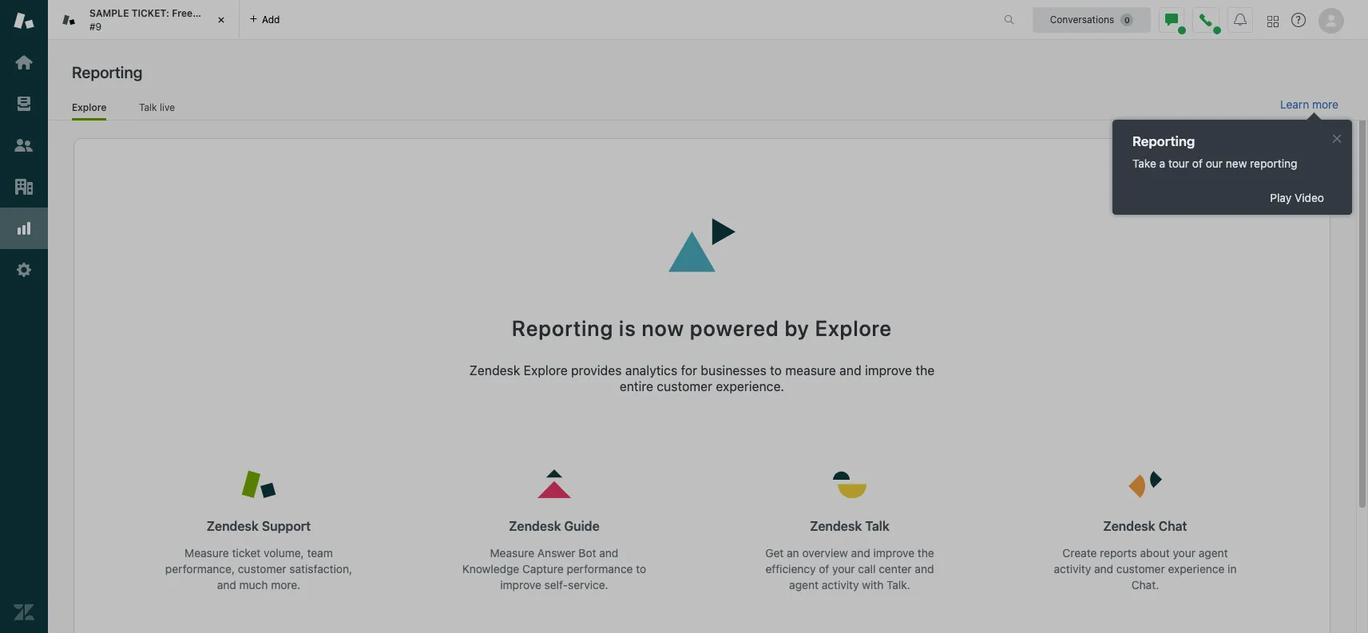Task type: describe. For each thing, give the bounding box(es) containing it.
get
[[766, 546, 784, 560]]

performance
[[567, 562, 633, 576]]

our
[[1206, 157, 1223, 170]]

efficiency
[[766, 562, 816, 576]]

explore inside zendesk explore provides analytics for businesses to measure and improve the entire customer experience.
[[524, 364, 568, 378]]

customer inside create reports about your agent activity and customer experience in chat.
[[1117, 562, 1165, 576]]

✕ link
[[1333, 131, 1342, 146]]

tabs tab list
[[48, 0, 987, 40]]

activity inside get an overview and improve the efficiency of your call center and agent activity with talk.
[[822, 578, 859, 592]]

main element
[[0, 0, 48, 634]]

more.
[[271, 578, 301, 592]]

talk live link
[[139, 101, 176, 118]]

with
[[862, 578, 884, 592]]

measure for zendesk guide
[[490, 546, 535, 560]]

✕
[[1333, 131, 1342, 145]]

volume,
[[264, 546, 304, 560]]

conversations button
[[1033, 7, 1151, 32]]

experience
[[1168, 562, 1225, 576]]

video
[[1295, 191, 1325, 205]]

bot
[[579, 546, 596, 560]]

zendesk guide
[[509, 519, 600, 534]]

customer inside measure ticket volume, team performance, customer satisfaction, and much more.
[[238, 562, 286, 576]]

to inside measure answer bot and knowledge capture performance to improve self-service.
[[636, 562, 647, 576]]

agent inside create reports about your agent activity and customer experience in chat.
[[1199, 546, 1228, 560]]

improve inside get an overview and improve the efficiency of your call center and agent activity with talk.
[[874, 546, 915, 560]]

reporting for reporting is now powered by explore
[[512, 316, 614, 342]]

free
[[172, 7, 193, 19]]

activity inside create reports about your agent activity and customer experience in chat.
[[1054, 562, 1092, 576]]

and inside measure answer bot and knowledge capture performance to improve self-service.
[[599, 546, 619, 560]]

by
[[785, 316, 810, 342]]

measure
[[786, 364, 836, 378]]

agent inside get an overview and improve the efficiency of your call center and agent activity with talk.
[[789, 578, 819, 592]]

organizations image
[[14, 177, 34, 197]]

learn more link
[[1281, 97, 1339, 112]]

1 vertical spatial talk
[[865, 519, 890, 534]]

chat
[[1159, 519, 1188, 534]]

guide
[[564, 519, 600, 534]]

call
[[858, 562, 876, 576]]

customers image
[[14, 135, 34, 156]]

a
[[1160, 157, 1166, 170]]

zendesk for zendesk guide
[[509, 519, 561, 534]]

to inside zendesk explore provides analytics for businesses to measure and improve the entire customer experience.
[[770, 364, 782, 378]]

performance,
[[165, 562, 235, 576]]

knowledge
[[462, 562, 520, 576]]

measure ticket volume, team performance, customer satisfaction, and much more.
[[165, 546, 352, 592]]

reports
[[1100, 546, 1138, 560]]

entire
[[620, 380, 654, 394]]

your inside get an overview and improve the efficiency of your call center and agent activity with talk.
[[833, 562, 855, 576]]

sample ticket: free repair #9
[[89, 7, 223, 32]]

zendesk for zendesk talk
[[810, 519, 862, 534]]

explore link
[[72, 101, 107, 121]]

is
[[619, 316, 636, 342]]

of inside reporting take a tour of our new reporting
[[1193, 157, 1203, 170]]

0 vertical spatial talk
[[139, 101, 157, 113]]

improve inside zendesk explore provides analytics for businesses to measure and improve the entire customer experience.
[[865, 364, 912, 378]]

in
[[1228, 562, 1237, 576]]

the inside get an overview and improve the efficiency of your call center and agent activity with talk.
[[918, 546, 935, 560]]

play video
[[1271, 191, 1325, 205]]

support
[[262, 519, 311, 534]]

reporting
[[1250, 157, 1298, 170]]

chat.
[[1132, 578, 1159, 592]]

the inside zendesk explore provides analytics for businesses to measure and improve the entire customer experience.
[[916, 364, 935, 378]]

create reports about your agent activity and customer experience in chat.
[[1054, 546, 1237, 592]]

reporting take a tour of our new reporting
[[1133, 133, 1298, 170]]

and inside create reports about your agent activity and customer experience in chat.
[[1095, 562, 1114, 576]]

powered
[[690, 316, 779, 342]]

reporting image
[[14, 218, 34, 239]]

zendesk explore provides analytics for businesses to measure and improve the entire customer experience.
[[470, 364, 935, 394]]



Task type: locate. For each thing, give the bounding box(es) containing it.
provides
[[571, 364, 622, 378]]

measure inside measure ticket volume, team performance, customer satisfaction, and much more.
[[185, 546, 229, 560]]

to right performance
[[636, 562, 647, 576]]

experience.
[[716, 380, 785, 394]]

0 horizontal spatial activity
[[822, 578, 859, 592]]

0 vertical spatial to
[[770, 364, 782, 378]]

0 horizontal spatial measure
[[185, 546, 229, 560]]

measure answer bot and knowledge capture performance to improve self-service.
[[462, 546, 647, 592]]

get an overview and improve the efficiency of your call center and agent activity with talk.
[[766, 546, 935, 592]]

play video button
[[1255, 189, 1341, 207]]

reporting for reporting
[[72, 63, 143, 81]]

measure inside measure answer bot and knowledge capture performance to improve self-service.
[[490, 546, 535, 560]]

tab
[[48, 0, 240, 40]]

ticket
[[232, 546, 261, 560]]

agent down efficiency
[[789, 578, 819, 592]]

zendesk products image
[[1268, 16, 1279, 27]]

zendesk for zendesk chat
[[1104, 519, 1156, 534]]

1 vertical spatial of
[[819, 562, 830, 576]]

talk up call
[[865, 519, 890, 534]]

2 horizontal spatial reporting
[[1133, 133, 1195, 149]]

0 vertical spatial of
[[1193, 157, 1203, 170]]

tab containing sample ticket: free repair
[[48, 0, 240, 40]]

0 horizontal spatial of
[[819, 562, 830, 576]]

improve up center
[[874, 546, 915, 560]]

0 vertical spatial the
[[916, 364, 935, 378]]

overview
[[803, 546, 848, 560]]

conversations
[[1050, 13, 1115, 25]]

1 horizontal spatial activity
[[1054, 562, 1092, 576]]

capture
[[523, 562, 564, 576]]

0 vertical spatial improve
[[865, 364, 912, 378]]

zendesk talk
[[810, 519, 890, 534]]

1 vertical spatial to
[[636, 562, 647, 576]]

and right center
[[915, 562, 934, 576]]

1 horizontal spatial your
[[1173, 546, 1196, 560]]

explore right by
[[815, 316, 892, 342]]

admin image
[[14, 260, 34, 280]]

reporting up the a
[[1133, 133, 1195, 149]]

1 horizontal spatial talk
[[865, 519, 890, 534]]

zendesk for zendesk explore provides analytics for businesses to measure and improve the entire customer experience.
[[470, 364, 520, 378]]

team
[[307, 546, 333, 560]]

and right 'measure'
[[840, 364, 862, 378]]

0 vertical spatial agent
[[1199, 546, 1228, 560]]

new
[[1226, 157, 1247, 170]]

and
[[840, 364, 862, 378], [599, 546, 619, 560], [851, 546, 871, 560], [915, 562, 934, 576], [1095, 562, 1114, 576], [217, 578, 236, 592]]

1 vertical spatial explore
[[815, 316, 892, 342]]

activity down 'create'
[[1054, 562, 1092, 576]]

0 vertical spatial reporting
[[72, 63, 143, 81]]

1 vertical spatial activity
[[822, 578, 859, 592]]

service.
[[568, 578, 609, 592]]

get help image
[[1292, 13, 1306, 27]]

measure
[[185, 546, 229, 560], [490, 546, 535, 560]]

repair
[[195, 7, 223, 19]]

0 vertical spatial explore
[[72, 101, 107, 113]]

and inside zendesk explore provides analytics for businesses to measure and improve the entire customer experience.
[[840, 364, 862, 378]]

and inside measure ticket volume, team performance, customer satisfaction, and much more.
[[217, 578, 236, 592]]

0 horizontal spatial reporting
[[72, 63, 143, 81]]

your left call
[[833, 562, 855, 576]]

reporting is now powered by explore
[[512, 316, 892, 342]]

customer inside zendesk explore provides analytics for businesses to measure and improve the entire customer experience.
[[657, 380, 713, 394]]

1 vertical spatial your
[[833, 562, 855, 576]]

0 horizontal spatial agent
[[789, 578, 819, 592]]

customer up much
[[238, 562, 286, 576]]

customer
[[657, 380, 713, 394], [238, 562, 286, 576], [1117, 562, 1165, 576]]

improve inside measure answer bot and knowledge capture performance to improve self-service.
[[500, 578, 542, 592]]

talk
[[139, 101, 157, 113], [865, 519, 890, 534]]

zendesk inside zendesk explore provides analytics for businesses to measure and improve the entire customer experience.
[[470, 364, 520, 378]]

explore
[[72, 101, 107, 113], [815, 316, 892, 342], [524, 364, 568, 378]]

1 vertical spatial agent
[[789, 578, 819, 592]]

reporting up explore link
[[72, 63, 143, 81]]

1 horizontal spatial measure
[[490, 546, 535, 560]]

self-
[[545, 578, 568, 592]]

0 horizontal spatial your
[[833, 562, 855, 576]]

activity down call
[[822, 578, 859, 592]]

0 vertical spatial your
[[1173, 546, 1196, 560]]

of inside get an overview and improve the efficiency of your call center and agent activity with talk.
[[819, 562, 830, 576]]

2 vertical spatial reporting
[[512, 316, 614, 342]]

your
[[1173, 546, 1196, 560], [833, 562, 855, 576]]

play
[[1271, 191, 1292, 205]]

your up experience in the right bottom of the page
[[1173, 546, 1196, 560]]

for
[[681, 364, 698, 378]]

live
[[160, 101, 175, 113]]

2 vertical spatial explore
[[524, 364, 568, 378]]

and up call
[[851, 546, 871, 560]]

create
[[1063, 546, 1097, 560]]

to up "experience."
[[770, 364, 782, 378]]

learn more
[[1281, 97, 1339, 111]]

measure for zendesk support
[[185, 546, 229, 560]]

0 horizontal spatial explore
[[72, 101, 107, 113]]

zendesk for zendesk support
[[207, 519, 259, 534]]

center
[[879, 562, 912, 576]]

zendesk chat
[[1104, 519, 1188, 534]]

talk.
[[887, 578, 911, 592]]

activity
[[1054, 562, 1092, 576], [822, 578, 859, 592]]

an
[[787, 546, 799, 560]]

1 measure from the left
[[185, 546, 229, 560]]

talk left the live
[[139, 101, 157, 113]]

and up performance
[[599, 546, 619, 560]]

1 horizontal spatial reporting
[[512, 316, 614, 342]]

1 horizontal spatial of
[[1193, 157, 1203, 170]]

explore right views image
[[72, 101, 107, 113]]

1 vertical spatial improve
[[874, 546, 915, 560]]

analytics
[[625, 364, 678, 378]]

zendesk support image
[[14, 10, 34, 31]]

agent up experience in the right bottom of the page
[[1199, 546, 1228, 560]]

1 vertical spatial the
[[918, 546, 935, 560]]

answer
[[538, 546, 576, 560]]

1 vertical spatial reporting
[[1133, 133, 1195, 149]]

tour
[[1169, 157, 1190, 170]]

0 vertical spatial activity
[[1054, 562, 1092, 576]]

0 horizontal spatial to
[[636, 562, 647, 576]]

customer down for
[[657, 380, 713, 394]]

zendesk support
[[207, 519, 311, 534]]

2 horizontal spatial customer
[[1117, 562, 1165, 576]]

reporting up provides
[[512, 316, 614, 342]]

views image
[[14, 93, 34, 114]]

take
[[1133, 157, 1157, 170]]

agent
[[1199, 546, 1228, 560], [789, 578, 819, 592]]

talk live
[[139, 101, 175, 113]]

of left our
[[1193, 157, 1203, 170]]

reporting
[[72, 63, 143, 81], [1133, 133, 1195, 149], [512, 316, 614, 342]]

measure up knowledge on the left bottom
[[490, 546, 535, 560]]

reporting for reporting take a tour of our new reporting
[[1133, 133, 1195, 149]]

zendesk image
[[14, 602, 34, 623]]

1 horizontal spatial explore
[[524, 364, 568, 378]]

#9
[[89, 20, 102, 32]]

1 horizontal spatial customer
[[657, 380, 713, 394]]

measure up performance, in the bottom of the page
[[185, 546, 229, 560]]

improve down capture
[[500, 578, 542, 592]]

of down overview
[[819, 562, 830, 576]]

businesses
[[701, 364, 767, 378]]

0 horizontal spatial customer
[[238, 562, 286, 576]]

much
[[239, 578, 268, 592]]

2 horizontal spatial explore
[[815, 316, 892, 342]]

learn
[[1281, 97, 1310, 111]]

reporting inside reporting take a tour of our new reporting
[[1133, 133, 1195, 149]]

zendesk
[[470, 364, 520, 378], [207, 519, 259, 534], [509, 519, 561, 534], [810, 519, 862, 534], [1104, 519, 1156, 534]]

close image
[[213, 12, 229, 28]]

ticket:
[[132, 7, 169, 19]]

improve right 'measure'
[[865, 364, 912, 378]]

0 horizontal spatial talk
[[139, 101, 157, 113]]

the
[[916, 364, 935, 378], [918, 546, 935, 560]]

satisfaction,
[[289, 562, 352, 576]]

1 horizontal spatial to
[[770, 364, 782, 378]]

improve
[[865, 364, 912, 378], [874, 546, 915, 560], [500, 578, 542, 592]]

now
[[642, 316, 685, 342]]

2 vertical spatial improve
[[500, 578, 542, 592]]

2 measure from the left
[[490, 546, 535, 560]]

to
[[770, 364, 782, 378], [636, 562, 647, 576]]

customer up chat. on the right of the page
[[1117, 562, 1165, 576]]

more
[[1313, 97, 1339, 111]]

sample
[[89, 7, 129, 19]]

get started image
[[14, 52, 34, 73]]

1 horizontal spatial agent
[[1199, 546, 1228, 560]]

of
[[1193, 157, 1203, 170], [819, 562, 830, 576]]

about
[[1141, 546, 1170, 560]]

your inside create reports about your agent activity and customer experience in chat.
[[1173, 546, 1196, 560]]

and left much
[[217, 578, 236, 592]]

and down reports
[[1095, 562, 1114, 576]]

explore left provides
[[524, 364, 568, 378]]



Task type: vqa. For each thing, say whether or not it's contained in the screenshot.


